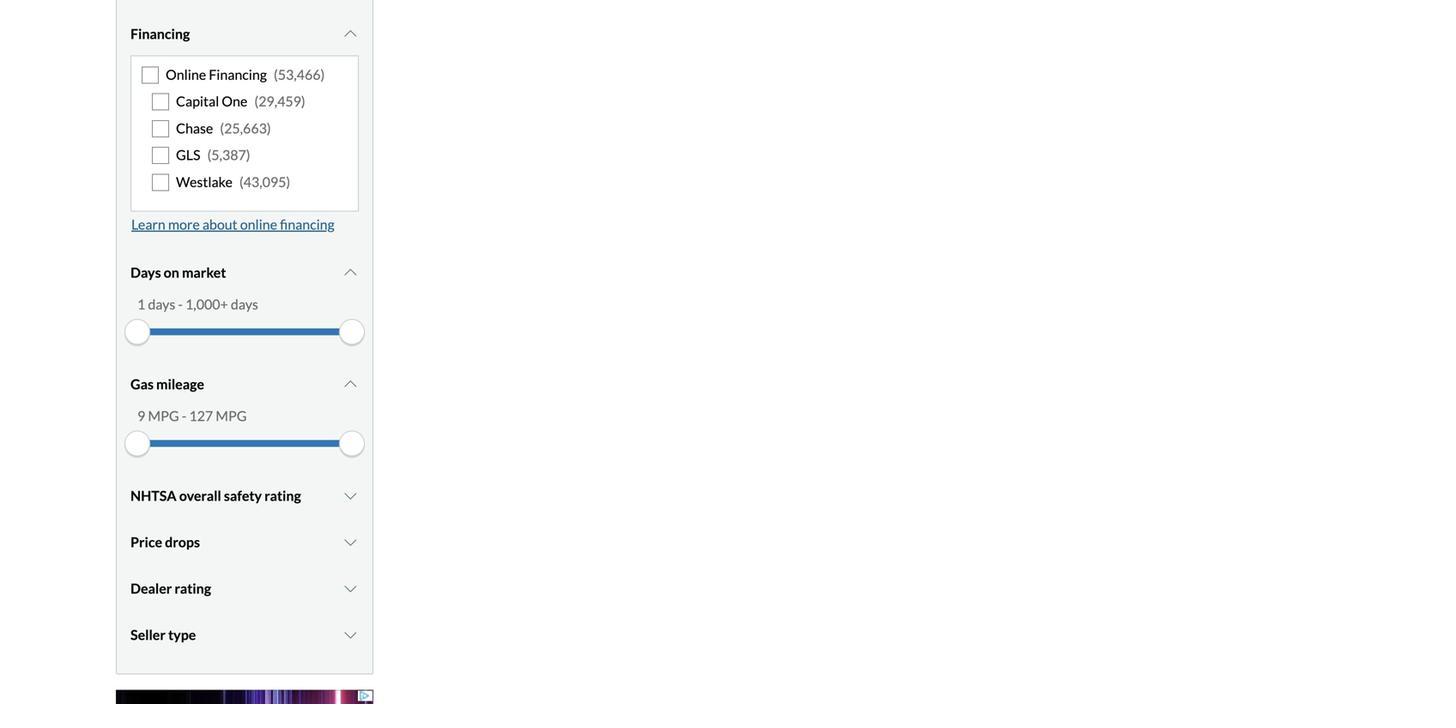 Task type: vqa. For each thing, say whether or not it's contained in the screenshot.


Task type: describe. For each thing, give the bounding box(es) containing it.
2 mpg from the left
[[216, 407, 247, 424]]

- for mpg
[[182, 407, 187, 424]]

chevron down image for seller type
[[342, 628, 359, 642]]

more
[[168, 216, 200, 233]]

nhtsa overall safety rating
[[131, 487, 301, 504]]

gas
[[131, 376, 154, 392]]

financing
[[280, 216, 335, 233]]

9
[[137, 407, 145, 424]]

about
[[202, 216, 238, 233]]

dealer
[[131, 580, 172, 597]]

westlake (43,095)
[[176, 173, 290, 190]]

financing inside dropdown button
[[131, 25, 190, 42]]

online
[[166, 66, 206, 83]]

(25,663)
[[220, 120, 271, 136]]

learn more about online financing button
[[131, 212, 336, 237]]

type
[[168, 626, 196, 643]]

capital one (29,459)
[[176, 93, 305, 110]]

chevron down image for dealer rating
[[342, 582, 359, 595]]

rating inside 'dropdown button'
[[265, 487, 301, 504]]

days on market
[[131, 264, 226, 281]]

chevron down image for days on market
[[342, 266, 359, 279]]

market
[[182, 264, 226, 281]]

capital
[[176, 93, 219, 110]]

gas mileage button
[[131, 363, 359, 406]]

(53,466)
[[274, 66, 325, 83]]

dealer rating
[[131, 580, 211, 597]]

overall
[[179, 487, 221, 504]]

1 vertical spatial financing
[[209, 66, 267, 83]]

online financing (53,466)
[[166, 66, 325, 83]]

chase (25,663)
[[176, 120, 271, 136]]

127
[[189, 407, 213, 424]]

chase
[[176, 120, 213, 136]]

online
[[240, 216, 277, 233]]

price drops button
[[131, 521, 359, 564]]

chevron down image for financing
[[342, 27, 359, 41]]

1
[[137, 296, 145, 313]]

learn more about online financing
[[131, 216, 335, 233]]



Task type: locate. For each thing, give the bounding box(es) containing it.
days
[[148, 296, 175, 313], [231, 296, 258, 313]]

0 horizontal spatial days
[[148, 296, 175, 313]]

0 vertical spatial -
[[178, 296, 183, 313]]

advertisement region
[[116, 690, 374, 704]]

5 chevron down image from the top
[[342, 628, 359, 642]]

2 chevron down image from the top
[[342, 266, 359, 279]]

seller type
[[131, 626, 196, 643]]

chevron down image inside price drops dropdown button
[[342, 535, 359, 549]]

gls (5,387)
[[176, 146, 250, 163]]

1 horizontal spatial financing
[[209, 66, 267, 83]]

4 chevron down image from the top
[[342, 582, 359, 595]]

1 vertical spatial -
[[182, 407, 187, 424]]

one
[[222, 93, 248, 110]]

financing button
[[131, 12, 359, 55]]

-
[[178, 296, 183, 313], [182, 407, 187, 424]]

safety
[[224, 487, 262, 504]]

1 days from the left
[[148, 296, 175, 313]]

financing up the online
[[131, 25, 190, 42]]

mpg right the 127
[[216, 407, 247, 424]]

financing
[[131, 25, 190, 42], [209, 66, 267, 83]]

days right 1
[[148, 296, 175, 313]]

learn
[[131, 216, 166, 233]]

chevron down image for nhtsa overall safety rating
[[342, 489, 359, 503]]

financing up 'capital one (29,459)'
[[209, 66, 267, 83]]

1 horizontal spatial rating
[[265, 487, 301, 504]]

chevron down image for price drops
[[342, 535, 359, 549]]

rating inside dropdown button
[[175, 580, 211, 597]]

0 horizontal spatial rating
[[175, 580, 211, 597]]

0 horizontal spatial mpg
[[148, 407, 179, 424]]

westlake
[[176, 173, 233, 190]]

1 vertical spatial chevron down image
[[342, 489, 359, 503]]

seller type button
[[131, 614, 359, 656]]

- left 1,000+
[[178, 296, 183, 313]]

rating right safety
[[265, 487, 301, 504]]

rating right dealer
[[175, 580, 211, 597]]

2 days from the left
[[231, 296, 258, 313]]

rating
[[265, 487, 301, 504], [175, 580, 211, 597]]

days down the days on market dropdown button
[[231, 296, 258, 313]]

gls
[[176, 146, 200, 163]]

mpg right '9'
[[148, 407, 179, 424]]

mpg
[[148, 407, 179, 424], [216, 407, 247, 424]]

drops
[[165, 534, 200, 550]]

days on market button
[[131, 251, 359, 294]]

mileage
[[156, 376, 204, 392]]

chevron down image inside dealer rating dropdown button
[[342, 582, 359, 595]]

9 mpg - 127 mpg
[[137, 407, 247, 424]]

(5,387)
[[207, 146, 250, 163]]

price
[[131, 534, 162, 550]]

2 chevron down image from the top
[[342, 489, 359, 503]]

chevron down image
[[342, 377, 359, 391], [342, 489, 359, 503]]

- left the 127
[[182, 407, 187, 424]]

chevron down image
[[342, 27, 359, 41], [342, 266, 359, 279], [342, 535, 359, 549], [342, 582, 359, 595], [342, 628, 359, 642]]

0 horizontal spatial financing
[[131, 25, 190, 42]]

1 chevron down image from the top
[[342, 27, 359, 41]]

(43,095)
[[239, 173, 290, 190]]

chevron down image inside nhtsa overall safety rating 'dropdown button'
[[342, 489, 359, 503]]

chevron down image for gas mileage
[[342, 377, 359, 391]]

0 vertical spatial rating
[[265, 487, 301, 504]]

1 days - 1,000+ days
[[137, 296, 258, 313]]

0 vertical spatial chevron down image
[[342, 377, 359, 391]]

3 chevron down image from the top
[[342, 535, 359, 549]]

1 horizontal spatial days
[[231, 296, 258, 313]]

nhtsa
[[131, 487, 177, 504]]

chevron down image inside the days on market dropdown button
[[342, 266, 359, 279]]

on
[[164, 264, 179, 281]]

0 vertical spatial financing
[[131, 25, 190, 42]]

price drops
[[131, 534, 200, 550]]

gas mileage
[[131, 376, 204, 392]]

(29,459)
[[254, 93, 305, 110]]

dealer rating button
[[131, 567, 359, 610]]

days
[[131, 264, 161, 281]]

- for days
[[178, 296, 183, 313]]

1 vertical spatial rating
[[175, 580, 211, 597]]

1 mpg from the left
[[148, 407, 179, 424]]

chevron down image inside gas mileage dropdown button
[[342, 377, 359, 391]]

chevron down image inside financing dropdown button
[[342, 27, 359, 41]]

seller
[[131, 626, 166, 643]]

1,000+
[[186, 296, 228, 313]]

nhtsa overall safety rating button
[[131, 474, 359, 517]]

chevron down image inside seller type dropdown button
[[342, 628, 359, 642]]

1 chevron down image from the top
[[342, 377, 359, 391]]

1 horizontal spatial mpg
[[216, 407, 247, 424]]



